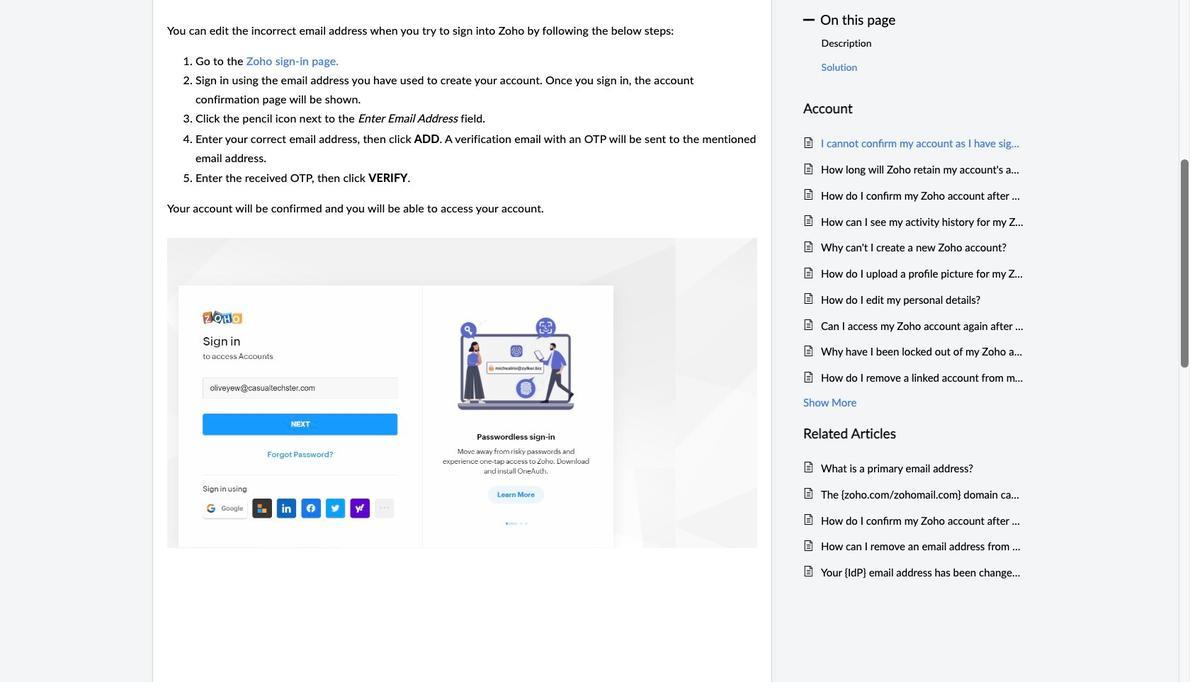 Task type: vqa. For each thing, say whether or not it's contained in the screenshot.
"heading"
yes



Task type: locate. For each thing, give the bounding box(es) containing it.
1 heading from the top
[[804, 98, 1024, 120]]

0 vertical spatial heading
[[804, 98, 1024, 120]]

heading
[[804, 98, 1024, 120], [804, 423, 1024, 445]]

1 vertical spatial heading
[[804, 423, 1024, 445]]

a gif showing how to edit the email address that is registered incorrectly. image
[[167, 238, 758, 549]]



Task type: describe. For each thing, give the bounding box(es) containing it.
2 heading from the top
[[804, 423, 1024, 445]]



